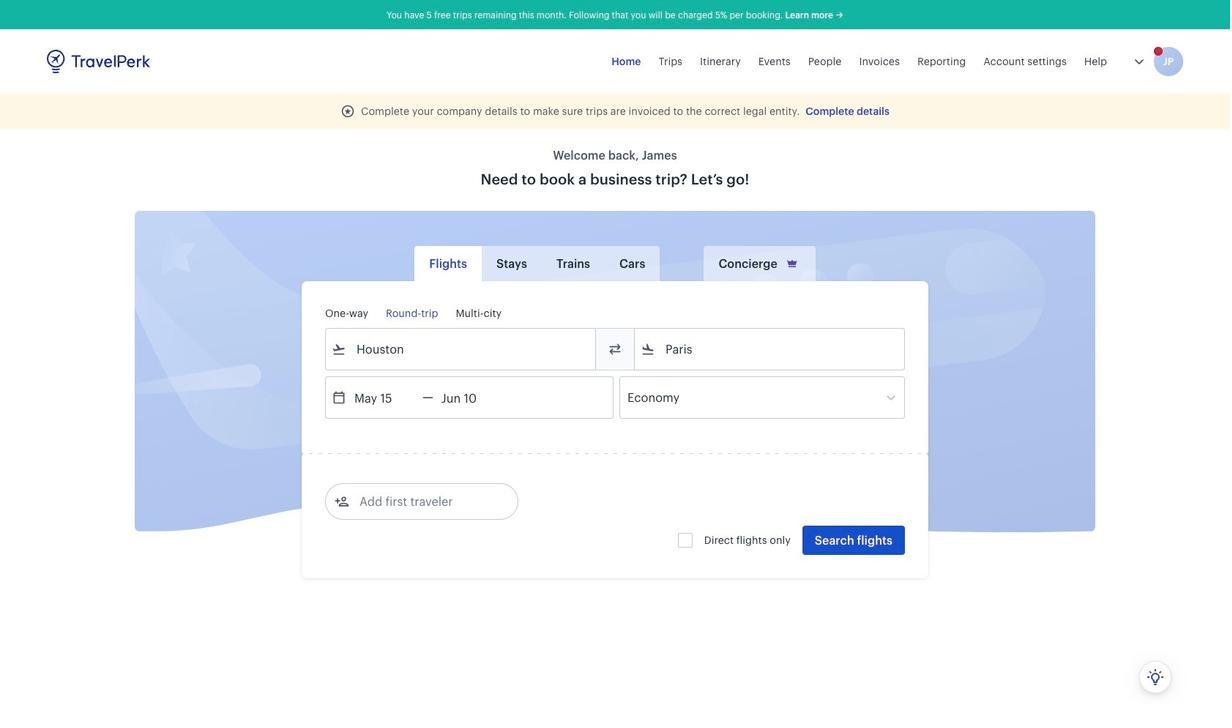 Task type: locate. For each thing, give the bounding box(es) containing it.
From search field
[[347, 338, 577, 361]]

Return text field
[[434, 377, 510, 418]]

To search field
[[656, 338, 886, 361]]



Task type: describe. For each thing, give the bounding box(es) containing it.
Add first traveler search field
[[349, 490, 502, 514]]

Depart text field
[[347, 377, 423, 418]]



